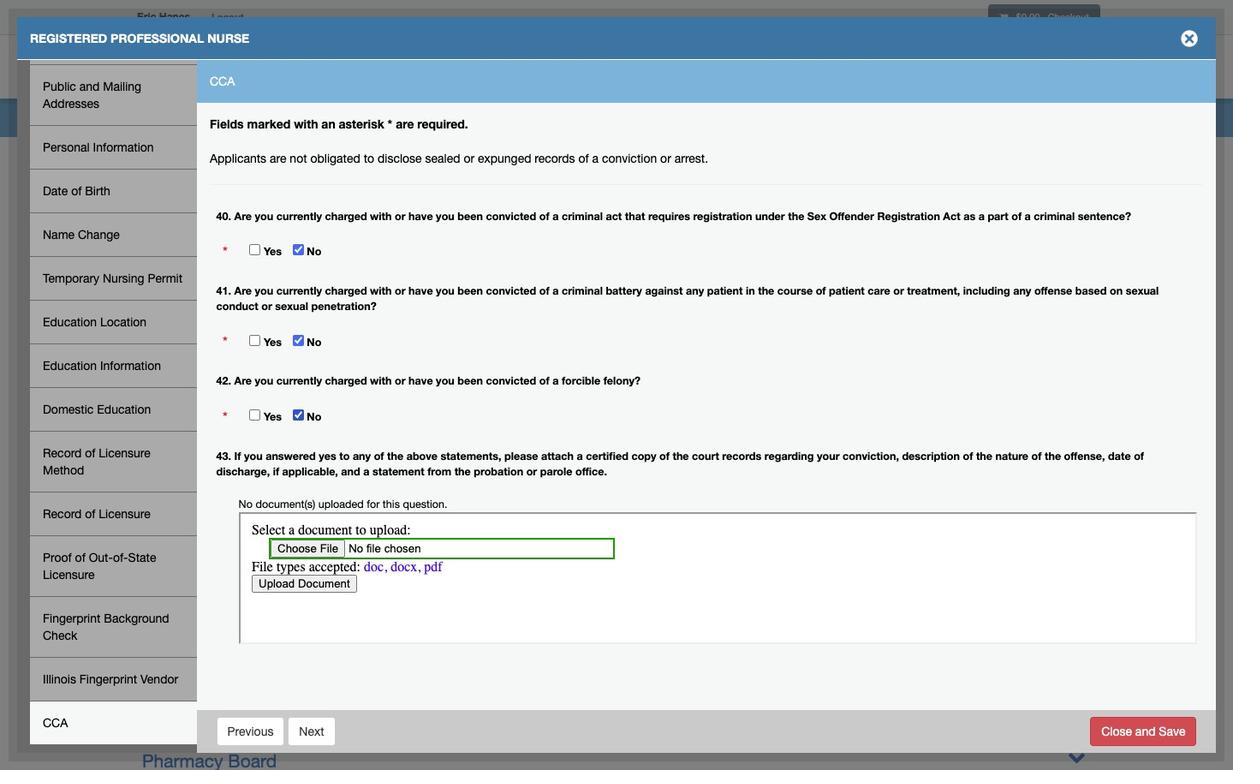 Task type: vqa. For each thing, say whether or not it's contained in the screenshot.
option
no



Task type: describe. For each thing, give the bounding box(es) containing it.
registration
[[694, 210, 753, 222]]

the left offense,
[[1045, 450, 1062, 463]]

2 horizontal spatial any
[[1014, 284, 1032, 297]]

record of licensure method
[[43, 446, 151, 477]]

limited
[[142, 392, 202, 412]]

convicted for act
[[486, 210, 537, 222]]

3 have from the top
[[409, 375, 433, 388]]

dental board link
[[142, 335, 248, 356]]

domestic education
[[43, 403, 151, 416]]

criminal for sex
[[562, 210, 603, 222]]

checkout
[[1049, 11, 1090, 22]]

accounting board
[[142, 222, 287, 243]]

and inside 43. if you answered yes to any of the above statements, please attach a certified copy of the court records regarding your conviction, description of the nature of the offense, date of discharge, if applicable, and a statement from the probation or parole office.
[[341, 465, 361, 478]]

2 vertical spatial fingerprint
[[79, 673, 137, 686]]

alarm
[[410, 363, 457, 384]]

question.
[[403, 498, 448, 511]]

no for 42. are you currently charged with or have you been convicted of a forcible felony? element
[[307, 411, 322, 424]]

temporary
[[43, 272, 100, 285]]

advanced
[[204, 628, 258, 642]]

marked
[[247, 117, 291, 131]]

penetration?
[[312, 300, 377, 313]]

licensure for record of licensure method
[[99, 446, 151, 460]]

description
[[903, 450, 961, 463]]

a left forcible
[[553, 375, 559, 388]]

1 start from the top
[[134, 602, 159, 615]]

charged for 42.
[[325, 375, 367, 388]]

1 patient from the left
[[708, 284, 743, 297]]

barber, cosmetology, esthetics & nail technology board link
[[142, 307, 597, 327]]

(rn,
[[263, 505, 298, 525]]

yes for 42. are you currently charged with or have you been convicted of a forcible felony? element
[[264, 411, 282, 424]]

eric
[[137, 10, 156, 23]]

information for personal information
[[93, 141, 154, 154]]

court
[[692, 450, 720, 463]]

company
[[273, 392, 351, 412]]

statements,
[[441, 450, 502, 463]]

fields marked with an asterisk * are required.
[[210, 117, 469, 131]]

with for 41.
[[370, 284, 392, 297]]

yes checkbox for 42. are you currently charged with or have you been convicted of a forcible felony? element
[[250, 410, 261, 421]]

medical corporation
[[142, 476, 307, 497]]

care
[[868, 284, 891, 297]]

part
[[988, 210, 1009, 222]]

this
[[383, 498, 400, 511]]

nature
[[996, 450, 1029, 463]]

0 vertical spatial to
[[364, 152, 375, 165]]

against
[[646, 284, 683, 297]]

no document(s) uploaded for this question.
[[239, 498, 448, 511]]

charged for 41.
[[325, 284, 367, 297]]

you up the 40. are you currently charged with or have you been convicted of a criminal act that requires registration under the sex offender registration act as a part of a criminal sentence? element
[[255, 210, 274, 222]]

sentence?
[[1079, 210, 1132, 222]]

with left 'an'
[[294, 117, 318, 131]]

3 chevron down image from the top
[[1069, 748, 1087, 766]]

1 nursing board from the top
[[204, 575, 282, 589]]

name change
[[43, 228, 120, 242]]

are for 40.
[[234, 210, 252, 222]]

no down the corporation
[[239, 498, 253, 511]]

applicable,
[[282, 465, 338, 478]]

based
[[1076, 284, 1108, 297]]

information for education information
[[100, 359, 161, 373]]

1 vertical spatial cca
[[43, 716, 68, 730]]

* for 42. are you currently charged with or have you been convicted of a forcible felony? element
[[223, 409, 228, 426]]

you left the contractor
[[436, 375, 455, 388]]

fingerprint inside barber, cosmetology, esthetics & nail technology board dental board detective, security, fingerprint & alarm contractor board limited liability company massage therapy board
[[302, 363, 389, 384]]

1 vertical spatial therapy
[[254, 722, 320, 743]]

disclose
[[378, 152, 422, 165]]

date
[[1109, 450, 1132, 463]]

any inside 43. if you answered yes to any of the above statements, please attach a certified copy of the court records regarding your conviction, description of the nature of the offense, date of discharge, if applicable, and a statement from the probation or parole office.
[[353, 450, 371, 463]]

record for record of licensure
[[43, 507, 82, 521]]

you inside 43. if you answered yes to any of the above statements, please attach a certified copy of the court records regarding your conviction, description of the nature of the offense, date of discharge, if applicable, and a statement from the probation or parole office.
[[244, 450, 263, 463]]

act
[[606, 210, 622, 222]]

* for the 41. are you currently charged with or have you been convicted of a criminal battery against any patient in the course of patient care or treatment, including any offense based on sexual conduct or sexual penetration? element
[[223, 334, 228, 351]]

copy
[[632, 450, 657, 463]]

a up office.
[[577, 450, 583, 463]]

& left nail
[[399, 307, 411, 327]]

are for 42.
[[234, 375, 252, 388]]

sex
[[808, 210, 827, 222]]

or down disclose
[[395, 210, 406, 222]]

home
[[839, 63, 869, 75]]

registered professional nurse
[[30, 31, 250, 45]]

obligated
[[311, 152, 361, 165]]

date
[[43, 184, 68, 198]]

barber, cosmetology, esthetics & nail technology board dental board detective, security, fingerprint & alarm contractor board limited liability company massage therapy board
[[142, 307, 602, 440]]

collection agency board
[[142, 279, 342, 299]]

no checkbox for the 41. are you currently charged with or have you been convicted of a criminal battery against any patient in the course of patient care or treatment, including any offense based on sexual conduct or sexual penetration? element
[[293, 335, 304, 346]]

for inside authorization for third- party contact
[[117, 19, 131, 33]]

barber,
[[142, 307, 200, 327]]

records inside 43. if you answered yes to any of the above statements, please attach a certified copy of the court records regarding your conviction, description of the nature of the offense, date of discharge, if applicable, and a statement from the probation or parole office.
[[723, 450, 762, 463]]

* for the 40. are you currently charged with or have you been convicted of a criminal act that requires registration under the sex offender registration act as a part of a criminal sentence? element
[[223, 243, 228, 260]]

of inside record of licensure method
[[85, 446, 96, 460]]

sealed
[[425, 152, 461, 165]]

no for the 40. are you currently charged with or have you been convicted of a criminal act that requires registration under the sex offender registration act as a part of a criminal sentence? element
[[307, 245, 322, 258]]

your
[[817, 450, 840, 463]]

the inside 41. are you currently charged with or have you been convicted of a criminal battery against any patient in the course of patient care or treatment, including any offense based on sexual conduct or sexual penetration?
[[759, 284, 775, 297]]

close window image
[[1177, 25, 1204, 52]]

0 horizontal spatial sexual
[[275, 300, 309, 313]]

state
[[128, 551, 156, 565]]

shopping cart image
[[1000, 13, 1009, 22]]

43.
[[216, 450, 231, 463]]

license
[[503, 547, 548, 561]]

therapy inside barber, cosmetology, esthetics & nail technology board dental board detective, security, fingerprint & alarm contractor board limited liability company massage therapy board
[[220, 420, 286, 440]]

collection
[[142, 279, 223, 299]]

1 horizontal spatial registered
[[632, 628, 706, 642]]

conviction
[[602, 152, 657, 165]]

medical board (physician & surgeon & chiropractor) link
[[142, 446, 1087, 469]]

applicants
[[210, 152, 267, 165]]

40. are you currently charged with or have you been convicted of a criminal act that requires registration under the sex offender registration act as a part of a criminal sentence?
[[216, 210, 1132, 222]]

detective, security, fingerprint & alarm contractor board link
[[142, 363, 602, 384]]

1 horizontal spatial for
[[367, 498, 380, 511]]

a inside 41. are you currently charged with or have you been convicted of a criminal battery against any patient in the course of patient care or treatment, including any offense based on sexual conduct or sexual penetration?
[[553, 284, 559, 297]]

online services link
[[978, 39, 1105, 99]]

medical for medical board (physician & surgeon & chiropractor)
[[142, 448, 206, 469]]

1 horizontal spatial cca
[[210, 75, 235, 88]]

vendor
[[141, 673, 178, 686]]

accounting board link
[[142, 219, 1087, 243]]

method
[[43, 464, 84, 477]]

the down statements,
[[455, 465, 471, 478]]

collection agency board link
[[142, 276, 1087, 299]]

home link
[[825, 39, 883, 99]]

my account
[[896, 63, 964, 75]]

practice
[[262, 628, 306, 642]]

chiropractor)
[[456, 448, 562, 469]]

convicted for felony?
[[486, 375, 537, 388]]

of inside proof of out-of-state licensure
[[75, 551, 86, 565]]

change
[[78, 228, 120, 242]]

2 start from the top
[[134, 628, 159, 642]]

agency
[[228, 279, 288, 299]]

or right care
[[894, 284, 905, 297]]

currently for 40.
[[277, 210, 322, 222]]

you up cosmetology,
[[255, 284, 274, 297]]

proof of out-of-state licensure
[[43, 551, 156, 582]]

out-
[[89, 551, 113, 565]]

document(s)
[[256, 498, 316, 511]]

licensure for record of licensure
[[99, 507, 151, 521]]

advanced
[[503, 628, 567, 642]]

Yes checkbox
[[250, 335, 261, 346]]

4 start from the top
[[134, 681, 159, 695]]

massage
[[142, 420, 215, 440]]

lpn
[[303, 505, 338, 525]]

practice
[[570, 628, 629, 642]]

occupational therapy board
[[142, 722, 373, 743]]

42. are you currently charged with or have you been convicted of a forcible felony? element
[[239, 407, 322, 430]]

services
[[1032, 63, 1080, 75]]

0 horizontal spatial registered
[[30, 31, 107, 45]]

have for against
[[409, 284, 433, 297]]

& right above
[[440, 448, 451, 469]]

attach
[[542, 450, 574, 463]]

a right part
[[1025, 210, 1032, 222]]



Task type: locate. For each thing, give the bounding box(es) containing it.
$0.00 checkout
[[1014, 11, 1090, 22]]

1 vertical spatial to
[[340, 450, 350, 463]]

and inside "public and mailing addresses"
[[80, 80, 100, 93]]

$0.00
[[1017, 11, 1041, 22]]

& left alarm
[[394, 363, 405, 384]]

licensure down domestic education
[[99, 446, 151, 460]]

2 vertical spatial chevron down image
[[1069, 748, 1087, 766]]

yes inside the 40. are you currently charged with or have you been convicted of a criminal act that requires registration under the sex offender registration act as a part of a criminal sentence? element
[[264, 245, 282, 258]]

3 been from the top
[[458, 375, 483, 388]]

& right yes
[[351, 448, 362, 469]]

no checkbox inside 42. are you currently charged with or have you been convicted of a forcible felony? element
[[293, 410, 304, 421]]

1 been from the top
[[458, 210, 483, 222]]

third-
[[135, 19, 166, 33]]

sexual right on
[[1127, 284, 1160, 297]]

are inside 41. are you currently charged with or have you been convicted of a criminal battery against any patient in the course of patient care or treatment, including any offense based on sexual conduct or sexual penetration?
[[234, 284, 252, 297]]

1 vertical spatial record
[[43, 507, 82, 521]]

criminal inside 41. are you currently charged with or have you been convicted of a criminal battery against any patient in the course of patient care or treatment, including any offense based on sexual conduct or sexual penetration?
[[562, 284, 603, 297]]

record for record of licensure method
[[43, 446, 82, 460]]

chevron down image left date
[[1069, 446, 1087, 464]]

professional
[[111, 31, 204, 45]]

any right the against
[[686, 284, 705, 297]]

chevron down image up based
[[1069, 219, 1087, 237]]

are up disclose
[[396, 117, 414, 131]]

3 start link from the top
[[134, 655, 159, 668]]

2 yes from the top
[[264, 336, 282, 349]]

above
[[407, 450, 438, 463]]

a left statement
[[364, 465, 370, 478]]

1 vertical spatial convicted
[[486, 284, 537, 297]]

1 horizontal spatial records
[[723, 450, 762, 463]]

cca
[[210, 75, 235, 88], [43, 716, 68, 730]]

40.
[[216, 210, 231, 222]]

patient left 'in'
[[708, 284, 743, 297]]

2 chevron down image from the top
[[1069, 720, 1087, 738]]

0 horizontal spatial are
[[270, 152, 287, 165]]

3 charged from the top
[[325, 375, 367, 388]]

1 record from the top
[[43, 446, 82, 460]]

have for that
[[409, 210, 433, 222]]

are left not
[[270, 152, 287, 165]]

party
[[43, 36, 71, 50]]

0 horizontal spatial any
[[353, 450, 371, 463]]

to
[[364, 152, 375, 165], [340, 450, 350, 463]]

or up barber, cosmetology, esthetics & nail technology board "link"
[[395, 284, 406, 297]]

my account link
[[883, 39, 978, 99]]

charged up company
[[325, 375, 367, 388]]

1 vertical spatial sexual
[[275, 300, 309, 313]]

are up the conduct
[[234, 284, 252, 297]]

criminal left sentence?
[[1035, 210, 1076, 222]]

arrest.
[[675, 152, 709, 165]]

to inside 43. if you answered yes to any of the above statements, please attach a certified copy of the court records regarding your conviction, description of the nature of the offense, date of discharge, if applicable, and a statement from the probation or parole office.
[[340, 450, 350, 463]]

1 vertical spatial medical
[[142, 476, 206, 497]]

medical for medical corporation
[[142, 476, 206, 497]]

been for act
[[458, 210, 483, 222]]

no right no option
[[307, 245, 322, 258]]

licensure inside proof of out-of-state licensure
[[43, 568, 95, 582]]

authorization for third- party contact
[[43, 19, 166, 50]]

start up vendor
[[134, 655, 159, 668]]

2 vertical spatial have
[[409, 375, 433, 388]]

42. are you currently charged with or have you been convicted of a forcible felony?
[[216, 375, 641, 388]]

have inside 41. are you currently charged with or have you been convicted of a criminal battery against any patient in the course of patient care or treatment, including any offense based on sexual conduct or sexual penetration?
[[409, 284, 433, 297]]

2 vertical spatial licensure
[[43, 568, 95, 582]]

1 vertical spatial chevron down image
[[1069, 446, 1087, 464]]

charged
[[325, 210, 367, 222], [325, 284, 367, 297], [325, 375, 367, 388]]

been down applicants are not obligated to disclose sealed or expunged records of a conviction or arrest.
[[458, 210, 483, 222]]

1 horizontal spatial sexual
[[1127, 284, 1160, 297]]

or left alarm
[[395, 375, 406, 388]]

or inside 43. if you answered yes to any of the above statements, please attach a certified copy of the court records regarding your conviction, description of the nature of the offense, date of discharge, if applicable, and a statement from the probation or parole office.
[[527, 465, 538, 478]]

0 vertical spatial convicted
[[486, 210, 537, 222]]

chevron down image
[[1069, 219, 1087, 237], [1069, 446, 1087, 464]]

been
[[458, 210, 483, 222], [458, 284, 483, 297], [458, 375, 483, 388]]

the right 'in'
[[759, 284, 775, 297]]

have down nail
[[409, 375, 433, 388]]

1 vertical spatial charged
[[325, 284, 367, 297]]

offense,
[[1065, 450, 1106, 463]]

convicted down expunged
[[486, 210, 537, 222]]

illinois
[[43, 673, 76, 686]]

chevron down image for occupational therapy board
[[1069, 720, 1087, 738]]

yes checkbox for the 40. are you currently charged with or have you been convicted of a criminal act that requires registration under the sex offender registration act as a part of a criminal sentence? element
[[250, 245, 261, 256]]

1 yes checkbox from the top
[[250, 245, 261, 256]]

1 vertical spatial been
[[458, 284, 483, 297]]

in
[[746, 284, 756, 297]]

1 vertical spatial nurse
[[709, 628, 750, 642]]

1 convicted from the top
[[486, 210, 537, 222]]

2 vertical spatial convicted
[[486, 375, 537, 388]]

statement
[[373, 465, 425, 478]]

start down background
[[134, 628, 159, 642]]

1 vertical spatial licensure
[[99, 507, 151, 521]]

1 vertical spatial have
[[409, 284, 433, 297]]

criminal left act
[[562, 210, 603, 222]]

0 vertical spatial records
[[535, 152, 575, 165]]

chevron down image for collection agency board
[[1069, 276, 1087, 294]]

to left disclose
[[364, 152, 375, 165]]

or left arrest.
[[661, 152, 672, 165]]

start link up occupational
[[134, 681, 159, 695]]

you down sealed
[[436, 210, 455, 222]]

no inside 42. are you currently charged with or have you been convicted of a forcible felony? element
[[307, 411, 322, 424]]

registration
[[878, 210, 941, 222]]

education down temporary
[[43, 315, 97, 329]]

not
[[290, 152, 307, 165]]

0 horizontal spatial and
[[80, 80, 100, 93]]

40. are you currently charged with or have you been convicted of a criminal act that requires registration under the sex offender registration act as a part of a criminal sentence? element
[[239, 241, 322, 264]]

0 vertical spatial yes
[[264, 245, 282, 258]]

answered
[[266, 450, 316, 463]]

criminal left battery
[[562, 284, 603, 297]]

fields
[[210, 117, 244, 131]]

registered right practice
[[632, 628, 706, 642]]

licensure inside record of licensure method
[[99, 446, 151, 460]]

0 vertical spatial been
[[458, 210, 483, 222]]

1 vertical spatial education
[[43, 359, 97, 373]]

public and mailing addresses
[[43, 80, 142, 111]]

1 vertical spatial nursing board
[[204, 602, 282, 615]]

1 chevron down image from the top
[[1069, 219, 1087, 237]]

cca down the "illinois"
[[43, 716, 68, 730]]

2 charged from the top
[[325, 284, 367, 297]]

currently inside 41. are you currently charged with or have you been convicted of a criminal battery against any patient in the course of patient care or treatment, including any offense based on sexual conduct or sexual penetration?
[[277, 284, 322, 297]]

have down disclose
[[409, 210, 433, 222]]

2 vertical spatial currently
[[277, 375, 322, 388]]

medical board (physician & surgeon & chiropractor)
[[142, 448, 562, 469]]

2 yes checkbox from the top
[[250, 410, 261, 421]]

0 vertical spatial are
[[234, 210, 252, 222]]

1 horizontal spatial are
[[396, 117, 414, 131]]

start link down state
[[134, 602, 159, 615]]

and up addresses
[[80, 80, 100, 93]]

41.
[[216, 284, 231, 297]]

education up domestic on the bottom left of the page
[[43, 359, 97, 373]]

occupational
[[142, 722, 249, 743]]

uploaded
[[319, 498, 364, 511]]

2 vertical spatial charged
[[325, 375, 367, 388]]

chevron up image
[[1069, 502, 1087, 520]]

nursing board (rn, lpn & apn)
[[142, 505, 400, 525]]

medical inside medical board (physician & surgeon & chiropractor) link
[[142, 448, 206, 469]]

0 vertical spatial have
[[409, 210, 433, 222]]

* left yes option
[[223, 334, 228, 351]]

patient left care
[[830, 284, 865, 297]]

currently up company
[[277, 375, 322, 388]]

convicted inside 41. are you currently charged with or have you been convicted of a criminal battery against any patient in the course of patient care or treatment, including any offense based on sexual conduct or sexual penetration?
[[486, 284, 537, 297]]

from
[[428, 465, 452, 478]]

1 horizontal spatial any
[[686, 284, 705, 297]]

2 medical from the top
[[142, 476, 206, 497]]

education for education location
[[43, 315, 97, 329]]

sexual down agency
[[275, 300, 309, 313]]

parole
[[541, 465, 573, 478]]

4 start link from the top
[[134, 681, 159, 695]]

are
[[396, 117, 414, 131], [270, 152, 287, 165]]

charged up penetration?
[[325, 284, 367, 297]]

currently down no option
[[277, 284, 322, 297]]

1 vertical spatial yes checkbox
[[250, 410, 261, 421]]

1 vertical spatial are
[[270, 152, 287, 165]]

record down the method
[[43, 507, 82, 521]]

registered up public
[[30, 31, 107, 45]]

check
[[43, 629, 77, 643]]

fingerprint right the "illinois"
[[79, 673, 137, 686]]

cosmetology,
[[205, 307, 316, 327]]

2 nursing board from the top
[[204, 602, 282, 615]]

2 vertical spatial yes
[[264, 411, 282, 424]]

architecture board link
[[142, 250, 293, 271]]

0 vertical spatial record
[[43, 446, 82, 460]]

0 horizontal spatial for
[[117, 19, 131, 33]]

for
[[117, 19, 131, 33], [367, 498, 380, 511]]

yes inside 42. are you currently charged with or have you been convicted of a forcible felony? element
[[264, 411, 282, 424]]

41. are you currently charged with or have you been convicted of a criminal battery against any patient in the course of patient care or treatment, including any offense based on sexual conduct or sexual penetration? element
[[239, 332, 322, 355]]

an
[[322, 117, 336, 131]]

chevron down image for accounting board
[[1069, 219, 1087, 237]]

3 yes from the top
[[264, 411, 282, 424]]

fingerprint up check
[[43, 612, 101, 626]]

start
[[134, 602, 159, 615], [134, 628, 159, 642], [134, 655, 159, 668], [134, 681, 159, 695]]

fingerprint inside fingerprint background check
[[43, 612, 101, 626]]

43. if you answered yes to any of the above statements, please attach a certified copy of the court records regarding your conviction, description of the nature of the offense, date of discharge, if applicable, and a statement from the probation or parole office.
[[216, 450, 1145, 478]]

no inside the 41. are you currently charged with or have you been convicted of a criminal battery against any patient in the course of patient care or treatment, including any offense based on sexual conduct or sexual penetration? element
[[307, 336, 322, 349]]

3 convicted from the top
[[486, 375, 537, 388]]

* right asterisk
[[388, 117, 393, 131]]

a left battery
[[553, 284, 559, 297]]

been for felony?
[[458, 375, 483, 388]]

currently for 41.
[[277, 284, 322, 297]]

1 vertical spatial currently
[[277, 284, 322, 297]]

0 vertical spatial therapy
[[220, 420, 286, 440]]

charged inside 41. are you currently charged with or have you been convicted of a criminal battery against any patient in the course of patient care or treatment, including any offense based on sexual conduct or sexual penetration?
[[325, 284, 367, 297]]

3 start from the top
[[134, 655, 159, 668]]

*
[[388, 117, 393, 131], [223, 243, 228, 260], [223, 334, 228, 351], [223, 409, 228, 426]]

No checkbox
[[293, 335, 304, 346], [293, 410, 304, 421]]

illinois department of financial and professional regulation image
[[129, 39, 519, 93]]

2 record from the top
[[43, 507, 82, 521]]

chevron down image inside medical board (physician & surgeon & chiropractor) link
[[1069, 446, 1087, 464]]

are right 40.
[[234, 210, 252, 222]]

conviction,
[[843, 450, 900, 463]]

no checkbox inside the 41. are you currently charged with or have you been convicted of a criminal battery against any patient in the course of patient care or treatment, including any offense based on sexual conduct or sexual penetration? element
[[293, 335, 304, 346]]

expunged
[[478, 152, 532, 165]]

are
[[234, 210, 252, 222], [234, 284, 252, 297], [234, 375, 252, 388]]

sexual
[[1127, 284, 1160, 297], [275, 300, 309, 313]]

public
[[43, 80, 76, 93]]

2 convicted from the top
[[486, 284, 537, 297]]

0 vertical spatial charged
[[325, 210, 367, 222]]

0 vertical spatial sexual
[[1127, 284, 1160, 297]]

hanes
[[159, 10, 190, 23]]

2 been from the top
[[458, 284, 483, 297]]

0 vertical spatial fingerprint
[[302, 363, 389, 384]]

you right if
[[244, 450, 263, 463]]

name
[[43, 228, 75, 242]]

1 start link from the top
[[134, 602, 159, 615]]

dental
[[142, 335, 194, 356]]

start link down background
[[134, 628, 159, 642]]

eric hanes
[[137, 10, 190, 23]]

0 vertical spatial information
[[93, 141, 154, 154]]

act
[[944, 210, 961, 222]]

nurse
[[309, 628, 341, 642]]

no up yes
[[307, 411, 322, 424]]

yes checkbox down security,
[[250, 410, 261, 421]]

chevron down image inside occupational therapy board link
[[1069, 720, 1087, 738]]

0 vertical spatial nurse
[[208, 31, 250, 45]]

to right yes
[[340, 450, 350, 463]]

for left eric
[[117, 19, 131, 33]]

information up birth at the left top of page
[[93, 141, 154, 154]]

chevron down image
[[1069, 276, 1087, 294], [1069, 720, 1087, 738], [1069, 748, 1087, 766]]

certified
[[586, 450, 629, 463]]

Yes checkbox
[[250, 245, 261, 256], [250, 410, 261, 421]]

0 vertical spatial and
[[80, 80, 100, 93]]

the up statement
[[387, 450, 404, 463]]

chevron down image for medical board (physician & surgeon & chiropractor)
[[1069, 446, 1087, 464]]

currently
[[277, 210, 322, 222], [277, 284, 322, 297], [277, 375, 322, 388]]

date of birth
[[43, 184, 110, 198]]

and up no document(s) uploaded for this question. at the bottom left
[[341, 465, 361, 478]]

been for battery
[[458, 284, 483, 297]]

2 start link from the top
[[134, 628, 159, 642]]

no down penetration?
[[307, 336, 322, 349]]

2 vertical spatial been
[[458, 375, 483, 388]]

0 vertical spatial chevron down image
[[1069, 276, 1087, 294]]

criminal
[[562, 210, 603, 222], [1035, 210, 1076, 222], [562, 284, 603, 297]]

records right expunged
[[535, 152, 575, 165]]

1 vertical spatial records
[[723, 450, 762, 463]]

a left conviction
[[593, 152, 599, 165]]

0 horizontal spatial patient
[[708, 284, 743, 297]]

charged for 40.
[[325, 210, 367, 222]]

0 vertical spatial are
[[396, 117, 414, 131]]

cca up fields at the top left of page
[[210, 75, 235, 88]]

fingerprint
[[302, 363, 389, 384], [43, 612, 101, 626], [79, 673, 137, 686]]

technology
[[451, 307, 543, 327]]

contractor
[[462, 363, 548, 384]]

1 are from the top
[[234, 210, 252, 222]]

0 vertical spatial cca
[[210, 75, 235, 88]]

architecture
[[142, 250, 239, 271]]

1 vertical spatial fingerprint
[[43, 612, 101, 626]]

with for 40.
[[370, 210, 392, 222]]

None button
[[216, 717, 285, 746], [288, 717, 336, 746], [1091, 717, 1198, 746], [216, 717, 285, 746], [288, 717, 336, 746], [1091, 717, 1198, 746]]

1 vertical spatial no checkbox
[[293, 410, 304, 421]]

start link up vendor
[[134, 655, 159, 668]]

a
[[593, 152, 599, 165], [553, 210, 559, 222], [979, 210, 985, 222], [1025, 210, 1032, 222], [553, 284, 559, 297], [553, 375, 559, 388], [577, 450, 583, 463], [364, 465, 370, 478]]

0 vertical spatial yes checkbox
[[250, 245, 261, 256]]

for left 'this'
[[367, 498, 380, 511]]

education for education information
[[43, 359, 97, 373]]

0 vertical spatial medical
[[142, 448, 206, 469]]

& right lpn
[[343, 505, 354, 525]]

1 currently from the top
[[277, 210, 322, 222]]

1 medical from the top
[[142, 448, 206, 469]]

been up technology
[[458, 284, 483, 297]]

2 no checkbox from the top
[[293, 410, 304, 421]]

or down agency
[[262, 300, 272, 313]]

currently for 42.
[[277, 375, 322, 388]]

No checkbox
[[293, 245, 304, 256]]

background
[[104, 612, 169, 626]]

record inside record of licensure method
[[43, 446, 82, 460]]

yes checkbox up agency
[[250, 245, 261, 256]]

1 horizontal spatial and
[[341, 465, 361, 478]]

0 horizontal spatial nurse
[[208, 31, 250, 45]]

you up nail
[[436, 284, 455, 297]]

yes for the 41. are you currently charged with or have you been convicted of a criminal battery against any patient in the course of patient care or treatment, including any offense based on sexual conduct or sexual penetration? element
[[264, 336, 282, 349]]

2 vertical spatial are
[[234, 375, 252, 388]]

0 vertical spatial nursing board
[[204, 575, 282, 589]]

0 vertical spatial education
[[43, 315, 97, 329]]

on
[[1111, 284, 1124, 297]]

start up occupational
[[134, 681, 159, 695]]

0 vertical spatial no checkbox
[[293, 335, 304, 346]]

2 currently from the top
[[277, 284, 322, 297]]

3 are from the top
[[234, 375, 252, 388]]

you up limited liability company link
[[255, 375, 274, 388]]

0 vertical spatial registered
[[30, 31, 107, 45]]

0 vertical spatial for
[[117, 19, 131, 33]]

1 no checkbox from the top
[[293, 335, 304, 346]]

any left offense
[[1014, 284, 1032, 297]]

location
[[100, 315, 147, 329]]

regarding
[[765, 450, 814, 463]]

2 are from the top
[[234, 284, 252, 297]]

a right as at the top of the page
[[979, 210, 985, 222]]

start down state
[[134, 602, 159, 615]]

felony?
[[604, 375, 641, 388]]

2 have from the top
[[409, 284, 433, 297]]

are for 41.
[[234, 284, 252, 297]]

the left 'sex'
[[789, 210, 805, 222]]

the left court
[[673, 450, 689, 463]]

criminal for course
[[562, 284, 603, 297]]

are right 42.
[[234, 375, 252, 388]]

mailing
[[103, 80, 142, 93]]

record of licensure
[[43, 507, 151, 521]]

0 vertical spatial chevron down image
[[1069, 219, 1087, 237]]

course
[[778, 284, 813, 297]]

with inside 41. are you currently charged with or have you been convicted of a criminal battery against any patient in the course of patient care or treatment, including any offense based on sexual conduct or sexual penetration?
[[370, 284, 392, 297]]

1 charged from the top
[[325, 210, 367, 222]]

my
[[896, 63, 912, 75]]

yes checkbox inside the 40. are you currently charged with or have you been convicted of a criminal act that requires registration under the sex offender registration act as a part of a criminal sentence? element
[[250, 245, 261, 256]]

been inside 41. are you currently charged with or have you been convicted of a criminal battery against any patient in the course of patient care or treatment, including any offense based on sexual conduct or sexual penetration?
[[458, 284, 483, 297]]

record up the method
[[43, 446, 82, 460]]

2 vertical spatial education
[[97, 403, 151, 416]]

nurse
[[208, 31, 250, 45], [709, 628, 750, 642]]

fingerprint up company
[[302, 363, 389, 384]]

yes for the 40. are you currently charged with or have you been convicted of a criminal act that requires registration under the sex offender registration act as a part of a criminal sentence? element
[[264, 245, 282, 258]]

any right yes
[[353, 450, 371, 463]]

0 horizontal spatial to
[[340, 450, 350, 463]]

no for the 41. are you currently charged with or have you been convicted of a criminal battery against any patient in the course of patient care or treatment, including any offense based on sexual conduct or sexual penetration? element
[[307, 336, 322, 349]]

1 horizontal spatial to
[[364, 152, 375, 165]]

2 chevron down image from the top
[[1069, 446, 1087, 464]]

or right sealed
[[464, 152, 475, 165]]

1 vertical spatial registered
[[632, 628, 706, 642]]

1 vertical spatial and
[[341, 465, 361, 478]]

0 vertical spatial currently
[[277, 210, 322, 222]]

1 vertical spatial chevron down image
[[1069, 720, 1087, 738]]

no checkbox up answered
[[293, 410, 304, 421]]

a left act
[[553, 210, 559, 222]]

1 horizontal spatial patient
[[830, 284, 865, 297]]

convicted down technology
[[486, 375, 537, 388]]

licensure down proof
[[43, 568, 95, 582]]

chevron down image inside accounting board link
[[1069, 219, 1087, 237]]

limited liability company link
[[142, 392, 351, 412]]

account
[[915, 63, 964, 75]]

1 vertical spatial are
[[234, 284, 252, 297]]

surgeon
[[367, 448, 435, 469]]

start link
[[134, 602, 159, 615], [134, 628, 159, 642], [134, 655, 159, 668], [134, 681, 159, 695]]

0 vertical spatial licensure
[[99, 446, 151, 460]]

0 horizontal spatial cca
[[43, 716, 68, 730]]

liability
[[207, 392, 268, 412]]

if
[[234, 450, 241, 463]]

no checkbox for 42. are you currently charged with or have you been convicted of a forcible felony? element
[[293, 410, 304, 421]]

1 chevron down image from the top
[[1069, 276, 1087, 294]]

please
[[505, 450, 539, 463]]

records right court
[[723, 450, 762, 463]]

1 have from the top
[[409, 210, 433, 222]]

1 horizontal spatial nurse
[[709, 628, 750, 642]]

1 yes from the top
[[264, 245, 282, 258]]

the left nature
[[977, 450, 993, 463]]

contact
[[74, 36, 117, 50]]

licensure up of-
[[99, 507, 151, 521]]

0 horizontal spatial records
[[535, 152, 575, 165]]

1 vertical spatial yes
[[264, 336, 282, 349]]

3 currently from the top
[[277, 375, 322, 388]]

2 patient from the left
[[830, 284, 865, 297]]

convicted for battery
[[486, 284, 537, 297]]

yes inside the 41. are you currently charged with or have you been convicted of a criminal battery against any patient in the course of patient care or treatment, including any offense based on sexual conduct or sexual penetration? element
[[264, 336, 282, 349]]

1 vertical spatial information
[[100, 359, 161, 373]]

with for 42.
[[370, 375, 392, 388]]

chevron down image inside the collection agency board link
[[1069, 276, 1087, 294]]

1 vertical spatial for
[[367, 498, 380, 511]]

no inside the 40. are you currently charged with or have you been convicted of a criminal act that requires registration under the sex offender registration act as a part of a criminal sentence? element
[[307, 245, 322, 258]]



